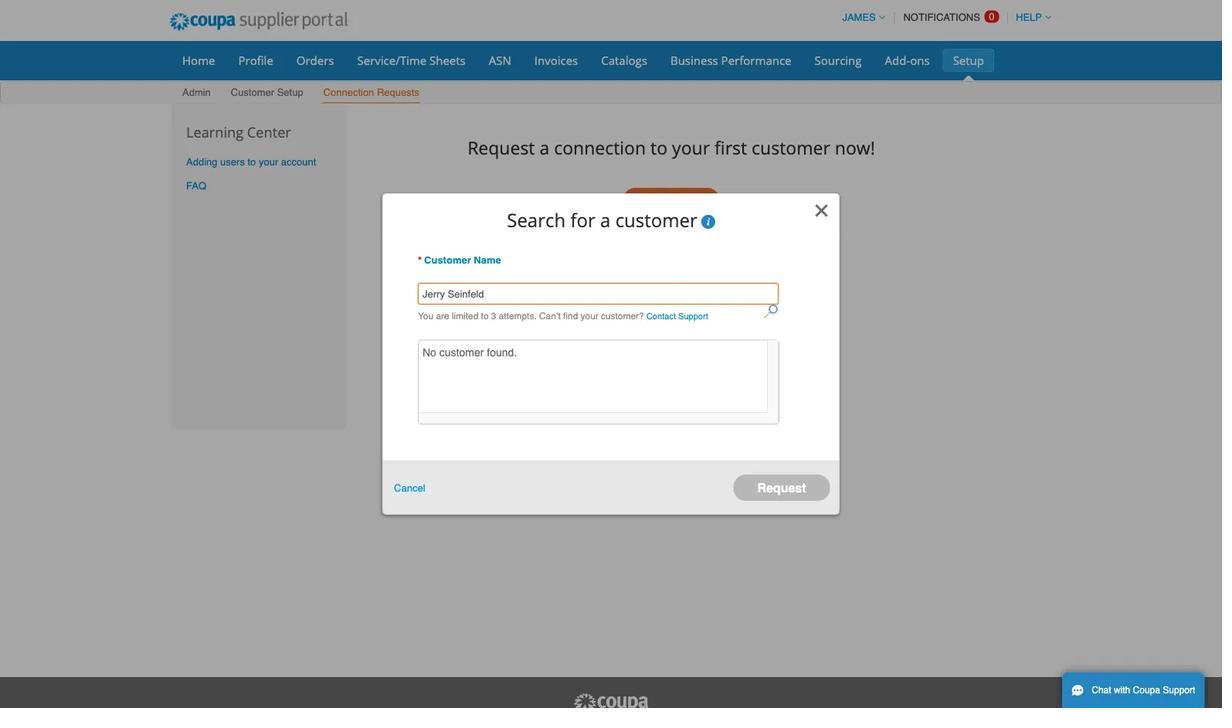 Task type: describe. For each thing, give the bounding box(es) containing it.
customer setup link
[[230, 83, 304, 103]]

search for search
[[651, 194, 692, 208]]

0 horizontal spatial to
[[248, 156, 256, 168]]

profile link
[[228, 49, 284, 72]]

0 vertical spatial a
[[540, 136, 550, 160]]

now!
[[835, 136, 876, 160]]

chat
[[1092, 685, 1112, 696]]

you
[[418, 311, 434, 321]]

no
[[423, 346, 437, 358]]

add-ons
[[885, 52, 930, 68]]

cancel button
[[394, 480, 426, 496]]

search for a customer dialog
[[383, 194, 840, 514]]

close image
[[815, 203, 830, 218]]

admin link
[[182, 83, 212, 103]]

service/time
[[358, 52, 427, 68]]

sourcing
[[815, 52, 862, 68]]

are
[[436, 311, 450, 321]]

service/time sheets
[[358, 52, 466, 68]]

you are limited to 3 attempts. can't find your customer? contact support
[[418, 311, 709, 321]]

limited
[[452, 311, 479, 321]]

performance
[[722, 52, 792, 68]]

request a connection to your first customer now!
[[468, 136, 876, 160]]

faq
[[186, 180, 206, 191]]

adding users to your account link
[[186, 156, 316, 168]]

0 vertical spatial customer
[[752, 136, 831, 160]]

account
[[281, 156, 316, 168]]

adding users to your account
[[186, 156, 316, 168]]

your inside search for a customer dialog
[[581, 311, 599, 321]]

contact
[[647, 311, 676, 321]]

orders
[[297, 52, 334, 68]]

service/time sheets link
[[347, 49, 476, 72]]

profile
[[238, 52, 273, 68]]

1 horizontal spatial coupa supplier portal image
[[573, 693, 650, 708]]

search button
[[623, 188, 720, 214]]

catalogs
[[602, 52, 648, 68]]

support inside you are limited to 3 attempts. can't find your customer? contact support
[[679, 311, 709, 321]]

0 horizontal spatial customer
[[440, 346, 484, 358]]

sourcing link
[[805, 49, 872, 72]]

cancel
[[394, 482, 426, 494]]

with
[[1115, 685, 1131, 696]]

add-
[[885, 52, 911, 68]]

business performance link
[[661, 49, 802, 72]]

support inside button
[[1164, 685, 1196, 696]]

faq link
[[186, 180, 206, 191]]

request for request a connection to your first customer now!
[[468, 136, 535, 160]]



Task type: vqa. For each thing, say whether or not it's contained in the screenshot.
the leftmost Support
yes



Task type: locate. For each thing, give the bounding box(es) containing it.
a left connection
[[540, 136, 550, 160]]

0 horizontal spatial your
[[259, 156, 278, 168]]

setup
[[954, 52, 985, 68], [277, 87, 304, 98]]

1 horizontal spatial your
[[581, 311, 599, 321]]

search inside button
[[651, 194, 692, 208]]

1 vertical spatial customer
[[616, 207, 698, 233]]

no customer found.
[[423, 346, 517, 358]]

admin
[[182, 87, 211, 98]]

1 horizontal spatial customer
[[616, 207, 698, 233]]

*
[[418, 254, 422, 266]]

0 horizontal spatial setup
[[277, 87, 304, 98]]

0 horizontal spatial a
[[540, 136, 550, 160]]

invoices
[[535, 52, 578, 68]]

catalogs link
[[592, 49, 658, 72]]

1 vertical spatial a
[[601, 207, 611, 233]]

connection
[[324, 87, 374, 98]]

add-ons link
[[875, 49, 940, 72]]

0 vertical spatial coupa supplier portal image
[[159, 2, 358, 41]]

coupa
[[1134, 685, 1161, 696]]

search left 'for'
[[507, 207, 566, 233]]

1 horizontal spatial search
[[651, 194, 692, 208]]

1 horizontal spatial request
[[758, 480, 807, 495]]

requests
[[377, 87, 420, 98]]

learning center
[[186, 123, 291, 142]]

request inside the request button
[[758, 480, 807, 495]]

a inside dialog
[[601, 207, 611, 233]]

asn link
[[479, 49, 522, 72]]

setup down orders link
[[277, 87, 304, 98]]

* customer name
[[418, 254, 501, 266]]

1 vertical spatial customer
[[424, 254, 471, 266]]

customer
[[231, 87, 274, 98], [424, 254, 471, 266]]

customer right *
[[424, 254, 471, 266]]

to for connection
[[651, 136, 668, 160]]

support
[[679, 311, 709, 321], [1164, 685, 1196, 696]]

home
[[182, 52, 215, 68]]

coupa supplier portal image
[[159, 2, 358, 41], [573, 693, 650, 708]]

connection requests link
[[323, 83, 420, 103]]

request
[[468, 136, 535, 160], [758, 480, 807, 495]]

customer setup
[[231, 87, 304, 98]]

customer right first
[[752, 136, 831, 160]]

1 horizontal spatial support
[[1164, 685, 1196, 696]]

0 horizontal spatial support
[[679, 311, 709, 321]]

your left first
[[673, 136, 710, 160]]

chat with coupa support button
[[1063, 672, 1205, 708]]

ons
[[911, 52, 930, 68]]

search for search for a customer
[[507, 207, 566, 233]]

support right contact
[[679, 311, 709, 321]]

home link
[[172, 49, 225, 72]]

search down request a connection to your first customer now!
[[651, 194, 692, 208]]

customer right no
[[440, 346, 484, 358]]

search
[[651, 194, 692, 208], [507, 207, 566, 233]]

sheets
[[430, 52, 466, 68]]

1 vertical spatial setup
[[277, 87, 304, 98]]

can't
[[540, 311, 561, 321]]

name
[[474, 254, 501, 266]]

business
[[671, 52, 719, 68]]

your right find
[[581, 311, 599, 321]]

0 vertical spatial setup
[[954, 52, 985, 68]]

your
[[673, 136, 710, 160], [259, 156, 278, 168], [581, 311, 599, 321]]

connection
[[554, 136, 646, 160]]

orders link
[[287, 49, 344, 72]]

for
[[571, 207, 596, 233]]

setup right ons
[[954, 52, 985, 68]]

setup link
[[944, 49, 995, 72]]

customer right 'for'
[[616, 207, 698, 233]]

3
[[491, 311, 497, 321]]

0 horizontal spatial coupa supplier portal image
[[159, 2, 358, 41]]

chat with coupa support
[[1092, 685, 1196, 696]]

customer?
[[601, 311, 644, 321]]

attempts.
[[499, 311, 537, 321]]

0 horizontal spatial search
[[507, 207, 566, 233]]

first
[[715, 136, 748, 160]]

search for a customer
[[507, 207, 698, 233]]

to right users
[[248, 156, 256, 168]]

1 horizontal spatial setup
[[954, 52, 985, 68]]

Type to search for a customer text field
[[418, 283, 779, 305]]

0 horizontal spatial request
[[468, 136, 535, 160]]

to left 3
[[481, 311, 489, 321]]

your down center
[[259, 156, 278, 168]]

2 horizontal spatial your
[[673, 136, 710, 160]]

connection requests
[[324, 87, 420, 98]]

1 vertical spatial support
[[1164, 685, 1196, 696]]

customer inside dialog
[[424, 254, 471, 266]]

0 horizontal spatial customer
[[231, 87, 274, 98]]

learning
[[186, 123, 244, 142]]

1 vertical spatial request
[[758, 480, 807, 495]]

customer down the profile link
[[231, 87, 274, 98]]

center
[[247, 123, 291, 142]]

0 vertical spatial request
[[468, 136, 535, 160]]

users
[[220, 156, 245, 168]]

find
[[564, 311, 578, 321]]

to
[[651, 136, 668, 160], [248, 156, 256, 168], [481, 311, 489, 321]]

1 horizontal spatial a
[[601, 207, 611, 233]]

1 horizontal spatial to
[[481, 311, 489, 321]]

asn
[[489, 52, 512, 68]]

adding
[[186, 156, 218, 168]]

support right coupa
[[1164, 685, 1196, 696]]

to for limited
[[481, 311, 489, 321]]

request for request
[[758, 480, 807, 495]]

customer
[[752, 136, 831, 160], [616, 207, 698, 233], [440, 346, 484, 358]]

search inside dialog
[[507, 207, 566, 233]]

1 horizontal spatial customer
[[424, 254, 471, 266]]

business performance
[[671, 52, 792, 68]]

request button
[[734, 475, 831, 501]]

a right 'for'
[[601, 207, 611, 233]]

a
[[540, 136, 550, 160], [601, 207, 611, 233]]

to inside search for a customer dialog
[[481, 311, 489, 321]]

0 vertical spatial support
[[679, 311, 709, 321]]

2 vertical spatial customer
[[440, 346, 484, 358]]

0 vertical spatial customer
[[231, 87, 274, 98]]

1 vertical spatial coupa supplier portal image
[[573, 693, 650, 708]]

2 horizontal spatial customer
[[752, 136, 831, 160]]

to up search button
[[651, 136, 668, 160]]

invoices link
[[525, 49, 588, 72]]

2 horizontal spatial to
[[651, 136, 668, 160]]

contact support button
[[647, 308, 709, 324]]

found.
[[487, 346, 517, 358]]



